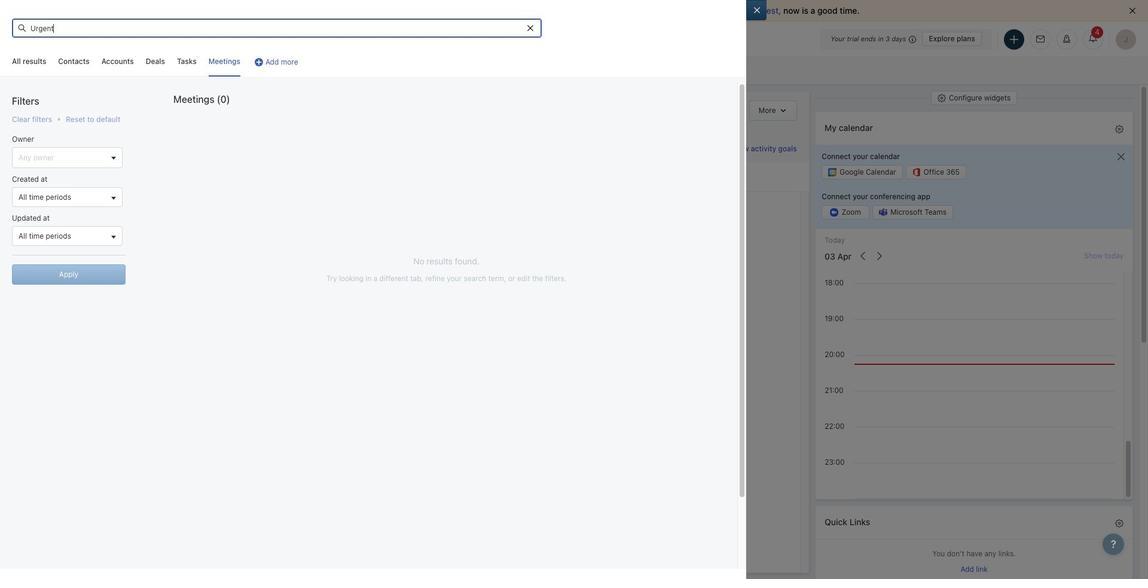 Task type: locate. For each thing, give the bounding box(es) containing it.
Any owner search field
[[16, 151, 107, 164]]

send email image
[[1037, 35, 1045, 43]]

dialog
[[0, 0, 767, 579]]

freshworks switcher image
[[13, 560, 25, 572]]

close image
[[1130, 7, 1137, 14]]

what's new image
[[1063, 34, 1072, 43]]



Task type: describe. For each thing, give the bounding box(es) containing it.
Search by meeting text field
[[12, 19, 542, 38]]

Search your CRM... text field
[[53, 29, 172, 49]]



Task type: vqa. For each thing, say whether or not it's contained in the screenshot.
'Phone' icon
no



